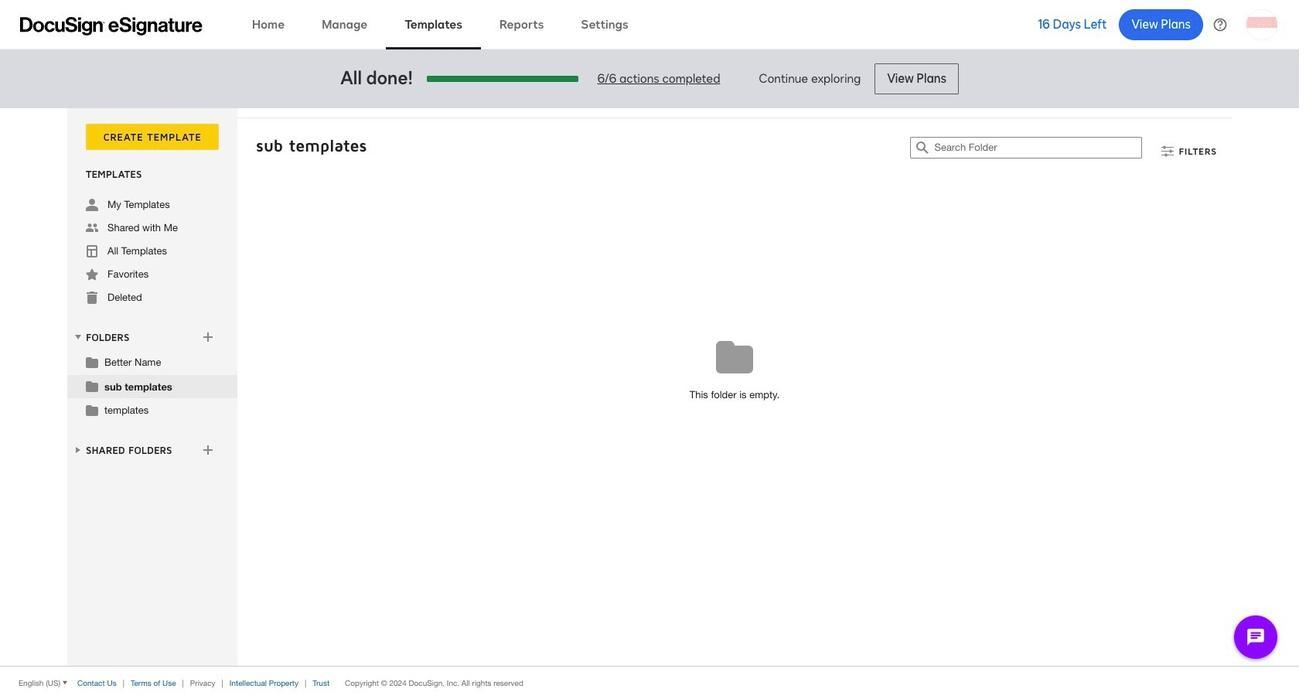 Task type: vqa. For each thing, say whether or not it's contained in the screenshot.
1st REGION from the left
no



Task type: locate. For each thing, give the bounding box(es) containing it.
trash image
[[86, 292, 98, 304]]

0 vertical spatial folder image
[[86, 356, 98, 368]]

folder image
[[86, 356, 98, 368], [86, 380, 98, 392]]

templates image
[[86, 245, 98, 258]]

user image
[[86, 199, 98, 211]]

2 folder image from the top
[[86, 380, 98, 392]]

star filled image
[[86, 268, 98, 281]]

Search Folder text field
[[935, 138, 1142, 158]]

docusign esignature image
[[20, 17, 203, 35]]

view shared folders image
[[72, 444, 84, 456]]

1 vertical spatial folder image
[[86, 380, 98, 392]]



Task type: describe. For each thing, give the bounding box(es) containing it.
secondary navigation region
[[67, 108, 1236, 666]]

your uploaded profile image image
[[1247, 9, 1278, 40]]

shared image
[[86, 222, 98, 234]]

more info region
[[0, 666, 1299, 699]]

folder image
[[86, 404, 98, 416]]

1 folder image from the top
[[86, 356, 98, 368]]

view folders image
[[72, 331, 84, 343]]



